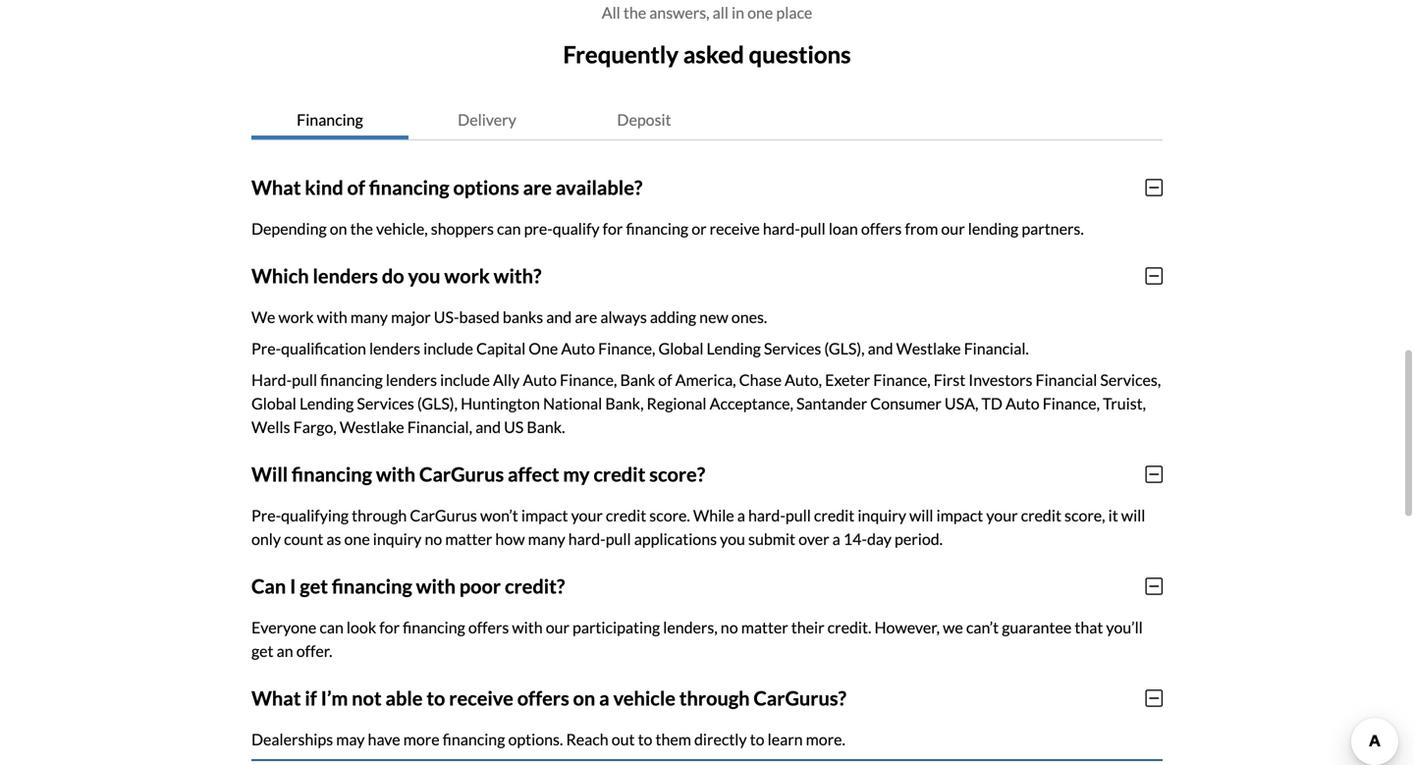 Task type: describe. For each thing, give the bounding box(es) containing it.
0 vertical spatial inquiry
[[858, 506, 907, 525]]

1 vertical spatial work
[[279, 307, 314, 326]]

for inside "everyone can look for financing offers with our participating lenders, no matter their credit. however, we can't guarantee that you'll get an offer."
[[380, 618, 400, 637]]

vehicle
[[614, 687, 676, 710]]

us-
[[434, 307, 459, 326]]

cargurus for affect
[[420, 463, 504, 486]]

submit
[[749, 529, 796, 548]]

0 vertical spatial on
[[330, 219, 347, 238]]

qualify
[[553, 219, 600, 238]]

frequently
[[563, 40, 679, 68]]

get inside "everyone can look for financing offers with our participating lenders, no matter their credit. however, we can't guarantee that you'll get an offer."
[[252, 641, 274, 660]]

with up "qualification"
[[317, 307, 348, 326]]

frequently asked questions
[[563, 40, 851, 68]]

no inside "everyone can look for financing offers with our participating lenders, no matter their credit. however, we can't guarantee that you'll get an offer."
[[721, 618, 738, 637]]

qualification
[[281, 339, 366, 358]]

applications
[[634, 529, 717, 548]]

options.
[[508, 730, 563, 749]]

what for what kind of financing options are available?
[[252, 176, 301, 199]]

no inside "pre-qualifying through cargurus won't impact your credit score. while a hard-pull credit inquiry will impact your credit score, it will only count as one inquiry no matter how many hard-pull applications you submit over a 14-day period."
[[425, 529, 442, 548]]

credit.
[[828, 618, 872, 637]]

what kind of financing options are available? button
[[252, 160, 1163, 215]]

pull up over
[[786, 506, 811, 525]]

a inside dropdown button
[[599, 687, 610, 710]]

with inside "everyone can look for financing offers with our participating lenders, no matter their credit. however, we can't guarantee that you'll get an offer."
[[512, 618, 543, 637]]

available?
[[556, 176, 643, 199]]

0 vertical spatial can
[[497, 219, 521, 238]]

finance, down the "financial"
[[1043, 394, 1100, 413]]

place
[[777, 3, 813, 22]]

on inside dropdown button
[[573, 687, 596, 710]]

an
[[277, 641, 293, 660]]

0 vertical spatial services
[[764, 339, 822, 358]]

if
[[305, 687, 317, 710]]

1 vertical spatial a
[[833, 529, 841, 548]]

bank,
[[605, 394, 644, 413]]

financial,
[[407, 417, 473, 436]]

0 vertical spatial (gls),
[[825, 339, 865, 358]]

regional
[[647, 394, 707, 413]]

credit up over
[[814, 506, 855, 525]]

their
[[792, 618, 825, 637]]

matter inside "pre-qualifying through cargurus won't impact your credit score. while a hard-pull credit inquiry will impact your credit score, it will only count as one inquiry no matter how many hard-pull applications you submit over a 14-day period."
[[445, 529, 493, 548]]

auto,
[[785, 370, 822, 389]]

that
[[1075, 618, 1104, 637]]

capital
[[476, 339, 526, 358]]

ally
[[493, 370, 520, 389]]

pull left loan
[[801, 219, 826, 238]]

services,
[[1101, 370, 1161, 389]]

1 your from the left
[[571, 506, 603, 525]]

finance, up consumer
[[874, 370, 931, 389]]

auto for one
[[561, 339, 595, 358]]

participating
[[573, 618, 660, 637]]

(gls), inside the hard-pull financing lenders include ally auto finance, bank of america, chase auto, exeter finance, first investors financial services, global lending services (gls), huntington national bank, regional acceptance, santander consumer usa, td auto finance, truist, wells fargo, westlake financial, and us bank.
[[417, 394, 458, 413]]

pre-qualifying through cargurus won't impact your credit score. while a hard-pull credit inquiry will impact your credit score, it will only count as one inquiry no matter how many hard-pull applications you submit over a 14-day period.
[[252, 506, 1146, 548]]

2 horizontal spatial to
[[750, 730, 765, 749]]

all the answers, all in one place
[[602, 3, 813, 22]]

truist,
[[1103, 394, 1147, 413]]

only
[[252, 529, 281, 548]]

0 vertical spatial hard-
[[763, 219, 801, 238]]

to inside "what if i'm not able to receive offers on a vehicle through cargurus?" dropdown button
[[427, 687, 445, 710]]

offers inside dropdown button
[[517, 687, 570, 710]]

investors
[[969, 370, 1033, 389]]

0 horizontal spatial inquiry
[[373, 529, 422, 548]]

count
[[284, 529, 324, 548]]

what if i'm not able to receive offers on a vehicle through cargurus? button
[[252, 671, 1163, 726]]

0 vertical spatial one
[[748, 3, 773, 22]]

dealerships
[[252, 730, 333, 749]]

do
[[382, 264, 404, 288]]

it
[[1109, 506, 1119, 525]]

of inside the hard-pull financing lenders include ally auto finance, bank of america, chase auto, exeter finance, first investors financial services, global lending services (gls), huntington national bank, regional acceptance, santander consumer usa, td auto finance, truist, wells fargo, westlake financial, and us bank.
[[659, 370, 673, 389]]

partners.
[[1022, 219, 1084, 238]]

financing inside will financing with cargurus affect my credit score? dropdown button
[[292, 463, 372, 486]]

depending on the vehicle, shoppers can pre-qualify for financing or receive hard-pull loan offers from our lending partners.
[[252, 219, 1084, 238]]

we work with many major us-based banks and are always adding new ones.
[[252, 307, 768, 326]]

my
[[563, 463, 590, 486]]

can
[[252, 575, 286, 598]]

global inside the hard-pull financing lenders include ally auto finance, bank of america, chase auto, exeter finance, first investors financial services, global lending services (gls), huntington national bank, regional acceptance, santander consumer usa, td auto finance, truist, wells fargo, westlake financial, and us bank.
[[252, 394, 297, 413]]

1 horizontal spatial westlake
[[897, 339, 961, 358]]

are inside dropdown button
[[523, 176, 552, 199]]

finance, up the national
[[560, 370, 617, 389]]

financing inside "everyone can look for financing offers with our participating lenders, no matter their credit. however, we can't guarantee that you'll get an offer."
[[403, 618, 465, 637]]

fargo,
[[293, 417, 337, 436]]

not
[[352, 687, 382, 710]]

acceptance,
[[710, 394, 794, 413]]

offers inside "everyone can look for financing offers with our participating lenders, no matter their credit. however, we can't guarantee that you'll get an offer."
[[468, 618, 509, 637]]

huntington
[[461, 394, 540, 413]]

services inside the hard-pull financing lenders include ally auto finance, bank of america, chase auto, exeter finance, first investors financial services, global lending services (gls), huntington national bank, regional acceptance, santander consumer usa, td auto finance, truist, wells fargo, westlake financial, and us bank.
[[357, 394, 414, 413]]

get inside can i get financing with poor credit? dropdown button
[[300, 575, 328, 598]]

you'll
[[1107, 618, 1143, 637]]

as
[[327, 529, 341, 548]]

credit?
[[505, 575, 565, 598]]

answers,
[[650, 3, 710, 22]]

receive inside dropdown button
[[449, 687, 514, 710]]

more.
[[806, 730, 846, 749]]

out
[[612, 730, 635, 749]]

with inside can i get financing with poor credit? dropdown button
[[416, 575, 456, 598]]

you inside dropdown button
[[408, 264, 441, 288]]

america,
[[676, 370, 736, 389]]

pull left applications
[[606, 529, 631, 548]]

cargurus?
[[754, 687, 847, 710]]

finance, down always
[[598, 339, 656, 358]]

financing tab
[[252, 100, 409, 139]]

through inside "what if i'm not able to receive offers on a vehicle through cargurus?" dropdown button
[[680, 687, 750, 710]]

0 vertical spatial include
[[424, 339, 473, 358]]

affect
[[508, 463, 560, 486]]

0 vertical spatial the
[[624, 3, 647, 22]]

you inside "pre-qualifying through cargurus won't impact your credit score. while a hard-pull credit inquiry will impact your credit score, it will only count as one inquiry no matter how many hard-pull applications you submit over a 14-day period."
[[720, 529, 746, 548]]

everyone
[[252, 618, 317, 637]]

exeter
[[825, 370, 871, 389]]

hard-
[[252, 370, 292, 389]]

0 vertical spatial many
[[351, 307, 388, 326]]

through inside "pre-qualifying through cargurus won't impact your credit score. while a hard-pull credit inquiry will impact your credit score, it will only count as one inquiry no matter how many hard-pull applications you submit over a 14-day period."
[[352, 506, 407, 525]]

what for what if i'm not able to receive offers on a vehicle through cargurus?
[[252, 687, 301, 710]]

2 horizontal spatial offers
[[862, 219, 902, 238]]

td
[[982, 394, 1003, 413]]

how
[[496, 529, 525, 548]]

financing right more
[[443, 730, 505, 749]]

banks
[[503, 307, 544, 326]]

delivery tab
[[409, 100, 566, 139]]

with?
[[494, 264, 542, 288]]

however,
[[875, 618, 940, 637]]

many inside "pre-qualifying through cargurus won't impact your credit score. while a hard-pull credit inquiry will impact your credit score, it will only count as one inquiry no matter how many hard-pull applications you submit over a 14-day period."
[[528, 529, 566, 548]]

1 vertical spatial hard-
[[749, 506, 786, 525]]

lenders,
[[663, 618, 718, 637]]

0 horizontal spatial the
[[350, 219, 373, 238]]

credit inside dropdown button
[[594, 463, 646, 486]]

have
[[368, 730, 401, 749]]

2 vertical spatial auto
[[1006, 394, 1040, 413]]

cargurus for won't
[[410, 506, 477, 525]]

them
[[656, 730, 692, 749]]

1 will from the left
[[910, 506, 934, 525]]

us
[[504, 417, 524, 436]]

financing inside the hard-pull financing lenders include ally auto finance, bank of america, chase auto, exeter finance, first investors financial services, global lending services (gls), huntington national bank, regional acceptance, santander consumer usa, td auto finance, truist, wells fargo, westlake financial, and us bank.
[[320, 370, 383, 389]]



Task type: locate. For each thing, give the bounding box(es) containing it.
2 horizontal spatial a
[[833, 529, 841, 548]]

with
[[317, 307, 348, 326], [376, 463, 416, 486], [416, 575, 456, 598], [512, 618, 543, 637]]

lenders up financial,
[[386, 370, 437, 389]]

1 horizontal spatial you
[[720, 529, 746, 548]]

matter
[[445, 529, 493, 548], [741, 618, 789, 637]]

and left us
[[476, 417, 501, 436]]

minus square image inside "what if i'm not able to receive offers on a vehicle through cargurus?" dropdown button
[[1146, 688, 1163, 708]]

0 vertical spatial of
[[347, 176, 365, 199]]

2 will from the left
[[1122, 506, 1146, 525]]

1 horizontal spatial to
[[638, 730, 653, 749]]

will up period.
[[910, 506, 934, 525]]

1 horizontal spatial are
[[575, 307, 598, 326]]

0 horizontal spatial will
[[910, 506, 934, 525]]

shoppers
[[431, 219, 494, 238]]

0 horizontal spatial a
[[599, 687, 610, 710]]

what inside dropdown button
[[252, 176, 301, 199]]

our inside "everyone can look for financing offers with our participating lenders, no matter their credit. however, we can't guarantee that you'll get an offer."
[[546, 618, 570, 637]]

minus square image
[[1146, 178, 1163, 197], [1146, 266, 1163, 286], [1146, 576, 1163, 596]]

financing
[[297, 110, 363, 129]]

0 vertical spatial and
[[547, 307, 572, 326]]

can
[[497, 219, 521, 238], [320, 618, 344, 637]]

matter inside "everyone can look for financing offers with our participating lenders, no matter their credit. however, we can't guarantee that you'll get an offer."
[[741, 618, 789, 637]]

0 vertical spatial minus square image
[[1146, 464, 1163, 484]]

westlake up the first
[[897, 339, 961, 358]]

pre- up only
[[252, 506, 281, 525]]

1 pre- from the top
[[252, 339, 281, 358]]

inquiry up can i get financing with poor credit?
[[373, 529, 422, 548]]

your
[[571, 506, 603, 525], [987, 506, 1018, 525]]

services
[[764, 339, 822, 358], [357, 394, 414, 413]]

offers right loan
[[862, 219, 902, 238]]

receive
[[710, 219, 760, 238], [449, 687, 514, 710]]

of up regional
[[659, 370, 673, 389]]

0 horizontal spatial on
[[330, 219, 347, 238]]

work
[[444, 264, 490, 288], [279, 307, 314, 326]]

pre- down we
[[252, 339, 281, 358]]

can inside "everyone can look for financing offers with our participating lenders, no matter their credit. however, we can't guarantee that you'll get an offer."
[[320, 618, 344, 637]]

loan
[[829, 219, 858, 238]]

asked
[[684, 40, 745, 68]]

dealerships may have more financing options. reach out to them directly to learn more.
[[252, 730, 846, 749]]

1 horizontal spatial offers
[[517, 687, 570, 710]]

hard- up submit
[[749, 506, 786, 525]]

1 minus square image from the top
[[1146, 464, 1163, 484]]

what kind of financing options are available?
[[252, 176, 643, 199]]

what up depending
[[252, 176, 301, 199]]

what
[[252, 176, 301, 199], [252, 687, 301, 710]]

what inside dropdown button
[[252, 687, 301, 710]]

deposit tab
[[566, 100, 723, 139]]

pre- for qualification
[[252, 339, 281, 358]]

1 horizontal spatial work
[[444, 264, 490, 288]]

minus square image for will financing with cargurus affect my credit score?
[[1146, 464, 1163, 484]]

through right "qualifying"
[[352, 506, 407, 525]]

questions
[[749, 40, 851, 68]]

chase
[[739, 370, 782, 389]]

i'm
[[321, 687, 348, 710]]

you right the do
[[408, 264, 441, 288]]

on
[[330, 219, 347, 238], [573, 687, 596, 710]]

financing up "qualifying"
[[292, 463, 372, 486]]

0 horizontal spatial one
[[344, 529, 370, 548]]

work right we
[[279, 307, 314, 326]]

1 vertical spatial many
[[528, 529, 566, 548]]

1 vertical spatial global
[[252, 394, 297, 413]]

our right from
[[942, 219, 965, 238]]

first
[[934, 370, 966, 389]]

no up can i get financing with poor credit?
[[425, 529, 442, 548]]

1 horizontal spatial many
[[528, 529, 566, 548]]

new
[[700, 307, 729, 326]]

no right lenders, at bottom
[[721, 618, 738, 637]]

0 vertical spatial get
[[300, 575, 328, 598]]

1 vertical spatial our
[[546, 618, 570, 637]]

1 vertical spatial are
[[575, 307, 598, 326]]

include down us-
[[424, 339, 473, 358]]

1 horizontal spatial matter
[[741, 618, 789, 637]]

period.
[[895, 529, 943, 548]]

of right kind on the top left of the page
[[347, 176, 365, 199]]

many right "how"
[[528, 529, 566, 548]]

score.
[[650, 506, 690, 525]]

0 horizontal spatial to
[[427, 687, 445, 710]]

cargurus down the will financing with cargurus affect my credit score? at the left of the page
[[410, 506, 477, 525]]

1 vertical spatial can
[[320, 618, 344, 637]]

0 horizontal spatial auto
[[523, 370, 557, 389]]

auto right the td
[[1006, 394, 1040, 413]]

1 vertical spatial offers
[[468, 618, 509, 637]]

a right the while
[[738, 506, 746, 525]]

or
[[692, 219, 707, 238]]

directly
[[695, 730, 747, 749]]

0 horizontal spatial impact
[[522, 506, 568, 525]]

pre-
[[524, 219, 553, 238]]

2 pre- from the top
[[252, 506, 281, 525]]

lenders down major
[[369, 339, 421, 358]]

score,
[[1065, 506, 1106, 525]]

1 horizontal spatial for
[[603, 219, 623, 238]]

what if i'm not able to receive offers on a vehicle through cargurus?
[[252, 687, 847, 710]]

cargurus inside "pre-qualifying through cargurus won't impact your credit score. while a hard-pull credit inquiry will impact your credit score, it will only count as one inquiry no matter how many hard-pull applications you submit over a 14-day period."
[[410, 506, 477, 525]]

2 horizontal spatial auto
[[1006, 394, 1040, 413]]

for right look
[[380, 618, 400, 637]]

include inside the hard-pull financing lenders include ally auto finance, bank of america, chase auto, exeter finance, first investors financial services, global lending services (gls), huntington national bank, regional acceptance, santander consumer usa, td auto finance, truist, wells fargo, westlake financial, and us bank.
[[440, 370, 490, 389]]

minus square image inside what kind of financing options are available? dropdown button
[[1146, 178, 1163, 197]]

0 horizontal spatial our
[[546, 618, 570, 637]]

auto
[[561, 339, 595, 358], [523, 370, 557, 389], [1006, 394, 1040, 413]]

1 horizontal spatial through
[[680, 687, 750, 710]]

1 vertical spatial (gls),
[[417, 394, 458, 413]]

0 horizontal spatial global
[[252, 394, 297, 413]]

financing up vehicle,
[[369, 176, 450, 199]]

offers down poor
[[468, 618, 509, 637]]

usa,
[[945, 394, 979, 413]]

to right able
[[427, 687, 445, 710]]

over
[[799, 529, 830, 548]]

get right i
[[300, 575, 328, 598]]

vehicle,
[[376, 219, 428, 238]]

reach
[[566, 730, 609, 749]]

financing down can i get financing with poor credit?
[[403, 618, 465, 637]]

credit left score.
[[606, 506, 647, 525]]

lenders inside the hard-pull financing lenders include ally auto finance, bank of america, chase auto, exeter finance, first investors financial services, global lending services (gls), huntington national bank, regional acceptance, santander consumer usa, td auto finance, truist, wells fargo, westlake financial, and us bank.
[[386, 370, 437, 389]]

0 vertical spatial lenders
[[313, 264, 378, 288]]

on up reach
[[573, 687, 596, 710]]

with inside will financing with cargurus affect my credit score? dropdown button
[[376, 463, 416, 486]]

offers up dealerships may have more financing options. reach out to them directly to learn more.
[[517, 687, 570, 710]]

0 vertical spatial what
[[252, 176, 301, 199]]

1 horizontal spatial global
[[659, 339, 704, 358]]

to left learn at the bottom right of the page
[[750, 730, 765, 749]]

will
[[910, 506, 934, 525], [1122, 506, 1146, 525]]

can i get financing with poor credit?
[[252, 575, 565, 598]]

with down financial,
[[376, 463, 416, 486]]

0 vertical spatial offers
[[862, 219, 902, 238]]

bank.
[[527, 417, 565, 436]]

lending down ones. on the right of page
[[707, 339, 761, 358]]

2 what from the top
[[252, 687, 301, 710]]

2 minus square image from the top
[[1146, 688, 1163, 708]]

through
[[352, 506, 407, 525], [680, 687, 750, 710]]

pre-qualification lenders include capital one auto finance, global lending services (gls), and westlake financial.
[[252, 339, 1029, 358]]

1 horizontal spatial can
[[497, 219, 521, 238]]

one
[[529, 339, 558, 358]]

1 vertical spatial what
[[252, 687, 301, 710]]

won't
[[480, 506, 519, 525]]

and up exeter
[[868, 339, 894, 358]]

minus square image for available?
[[1146, 178, 1163, 197]]

your down the my
[[571, 506, 603, 525]]

0 horizontal spatial (gls),
[[417, 394, 458, 413]]

(gls),
[[825, 339, 865, 358], [417, 394, 458, 413]]

0 vertical spatial receive
[[710, 219, 760, 238]]

based
[[459, 307, 500, 326]]

through up directly
[[680, 687, 750, 710]]

minus square image
[[1146, 464, 1163, 484], [1146, 688, 1163, 708]]

impact up period.
[[937, 506, 984, 525]]

include left ally
[[440, 370, 490, 389]]

0 vertical spatial auto
[[561, 339, 595, 358]]

0 horizontal spatial for
[[380, 618, 400, 637]]

will
[[252, 463, 288, 486]]

1 vertical spatial one
[[344, 529, 370, 548]]

lending
[[968, 219, 1019, 238]]

which lenders do you work with?
[[252, 264, 542, 288]]

poor
[[460, 575, 501, 598]]

1 vertical spatial lenders
[[369, 339, 421, 358]]

1 horizontal spatial will
[[1122, 506, 1146, 525]]

services up auto,
[[764, 339, 822, 358]]

from
[[905, 219, 939, 238]]

tab list containing financing
[[252, 100, 1163, 140]]

2 vertical spatial lenders
[[386, 370, 437, 389]]

delivery
[[458, 110, 517, 129]]

0 horizontal spatial work
[[279, 307, 314, 326]]

1 vertical spatial inquiry
[[373, 529, 422, 548]]

global down the adding on the left of page
[[659, 339, 704, 358]]

which lenders do you work with? button
[[252, 248, 1163, 303]]

lending inside the hard-pull financing lenders include ally auto finance, bank of america, chase auto, exeter finance, first investors financial services, global lending services (gls), huntington national bank, regional acceptance, santander consumer usa, td auto finance, truist, wells fargo, westlake financial, and us bank.
[[300, 394, 354, 413]]

one right as
[[344, 529, 370, 548]]

lenders inside dropdown button
[[313, 264, 378, 288]]

can i get financing with poor credit? button
[[252, 559, 1163, 614]]

0 vertical spatial cargurus
[[420, 463, 504, 486]]

1 horizontal spatial lending
[[707, 339, 761, 358]]

all
[[602, 3, 621, 22]]

get
[[300, 575, 328, 598], [252, 641, 274, 660]]

1 horizontal spatial your
[[987, 506, 1018, 525]]

0 vertical spatial work
[[444, 264, 490, 288]]

ones.
[[732, 307, 768, 326]]

1 horizontal spatial auto
[[561, 339, 595, 358]]

many left major
[[351, 307, 388, 326]]

kind
[[305, 176, 343, 199]]

0 horizontal spatial westlake
[[340, 417, 404, 436]]

2 vertical spatial and
[[476, 417, 501, 436]]

of inside dropdown button
[[347, 176, 365, 199]]

minus square image for credit?
[[1146, 576, 1163, 596]]

you down the while
[[720, 529, 746, 548]]

0 vertical spatial through
[[352, 506, 407, 525]]

include
[[424, 339, 473, 358], [440, 370, 490, 389]]

1 vertical spatial include
[[440, 370, 490, 389]]

tab list
[[252, 100, 1163, 140]]

financing inside what kind of financing options are available? dropdown button
[[369, 176, 450, 199]]

our
[[942, 219, 965, 238], [546, 618, 570, 637]]

auto down one
[[523, 370, 557, 389]]

1 vertical spatial get
[[252, 641, 274, 660]]

minus square image inside will financing with cargurus affect my credit score? dropdown button
[[1146, 464, 1163, 484]]

and inside the hard-pull financing lenders include ally auto finance, bank of america, chase auto, exeter finance, first investors financial services, global lending services (gls), huntington national bank, regional acceptance, santander consumer usa, td auto finance, truist, wells fargo, westlake financial, and us bank.
[[476, 417, 501, 436]]

0 vertical spatial lending
[[707, 339, 761, 358]]

receive right or
[[710, 219, 760, 238]]

2 your from the left
[[987, 506, 1018, 525]]

with down credit?
[[512, 618, 543, 637]]

2 impact from the left
[[937, 506, 984, 525]]

global down hard-
[[252, 394, 297, 413]]

pull inside the hard-pull financing lenders include ally auto finance, bank of america, chase auto, exeter finance, first investors financial services, global lending services (gls), huntington national bank, regional acceptance, santander consumer usa, td auto finance, truist, wells fargo, westlake financial, and us bank.
[[292, 370, 317, 389]]

(gls), up financial,
[[417, 394, 458, 413]]

the left vehicle,
[[350, 219, 373, 238]]

(gls), up exeter
[[825, 339, 865, 358]]

cargurus inside will financing with cargurus affect my credit score? dropdown button
[[420, 463, 504, 486]]

0 vertical spatial minus square image
[[1146, 178, 1163, 197]]

1 vertical spatial and
[[868, 339, 894, 358]]

pull
[[801, 219, 826, 238], [292, 370, 317, 389], [786, 506, 811, 525], [606, 529, 631, 548]]

work inside dropdown button
[[444, 264, 490, 288]]

major
[[391, 307, 431, 326]]

1 horizontal spatial get
[[300, 575, 328, 598]]

receive up options.
[[449, 687, 514, 710]]

0 horizontal spatial and
[[476, 417, 501, 436]]

1 vertical spatial pre-
[[252, 506, 281, 525]]

1 horizontal spatial our
[[942, 219, 965, 238]]

1 vertical spatial for
[[380, 618, 400, 637]]

minus square image for what if i'm not able to receive offers on a vehicle through cargurus?
[[1146, 688, 1163, 708]]

one right in
[[748, 3, 773, 22]]

auto for ally
[[523, 370, 557, 389]]

2 horizontal spatial and
[[868, 339, 894, 358]]

minus square image inside can i get financing with poor credit? dropdown button
[[1146, 576, 1163, 596]]

3 minus square image from the top
[[1146, 576, 1163, 596]]

1 vertical spatial of
[[659, 370, 673, 389]]

get left an
[[252, 641, 274, 660]]

auto right one
[[561, 339, 595, 358]]

services up financial,
[[357, 394, 414, 413]]

0 vertical spatial matter
[[445, 529, 493, 548]]

0 horizontal spatial you
[[408, 264, 441, 288]]

westlake inside the hard-pull financing lenders include ally auto finance, bank of america, chase auto, exeter finance, first investors financial services, global lending services (gls), huntington national bank, regional acceptance, santander consumer usa, td auto finance, truist, wells fargo, westlake financial, and us bank.
[[340, 417, 404, 436]]

financing up look
[[332, 575, 412, 598]]

everyone can look for financing offers with our participating lenders, no matter their credit. however, we can't guarantee that you'll get an offer.
[[252, 618, 1143, 660]]

1 minus square image from the top
[[1146, 178, 1163, 197]]

1 impact from the left
[[522, 506, 568, 525]]

0 vertical spatial you
[[408, 264, 441, 288]]

will financing with cargurus affect my credit score? button
[[252, 447, 1163, 502]]

while
[[694, 506, 735, 525]]

we
[[943, 618, 964, 637]]

inquiry
[[858, 506, 907, 525], [373, 529, 422, 548]]

0 horizontal spatial are
[[523, 176, 552, 199]]

guarantee
[[1002, 618, 1072, 637]]

bank
[[620, 370, 655, 389]]

1 vertical spatial the
[[350, 219, 373, 238]]

we
[[252, 307, 276, 326]]

which
[[252, 264, 309, 288]]

1 vertical spatial services
[[357, 394, 414, 413]]

1 horizontal spatial and
[[547, 307, 572, 326]]

financing left or
[[626, 219, 689, 238]]

financing down "qualification"
[[320, 370, 383, 389]]

always
[[601, 307, 647, 326]]

work up based
[[444, 264, 490, 288]]

a left 14-
[[833, 529, 841, 548]]

1 horizontal spatial services
[[764, 339, 822, 358]]

1 horizontal spatial impact
[[937, 506, 984, 525]]

credit left score, on the bottom of page
[[1021, 506, 1062, 525]]

with left poor
[[416, 575, 456, 598]]

what left if
[[252, 687, 301, 710]]

offer.
[[296, 641, 333, 660]]

1 what from the top
[[252, 176, 301, 199]]

0 vertical spatial westlake
[[897, 339, 961, 358]]

matter down the won't
[[445, 529, 493, 548]]

financial.
[[964, 339, 1029, 358]]

1 vertical spatial no
[[721, 618, 738, 637]]

the right all
[[624, 3, 647, 22]]

0 vertical spatial no
[[425, 529, 442, 548]]

0 vertical spatial for
[[603, 219, 623, 238]]

can't
[[967, 618, 999, 637]]

will right it on the right of the page
[[1122, 506, 1146, 525]]

1 vertical spatial matter
[[741, 618, 789, 637]]

2 vertical spatial hard-
[[569, 529, 606, 548]]

1 horizontal spatial one
[[748, 3, 773, 22]]

for right qualify
[[603, 219, 623, 238]]

hard- left loan
[[763, 219, 801, 238]]

impact
[[522, 506, 568, 525], [937, 506, 984, 525]]

and up one
[[547, 307, 572, 326]]

cargurus down financial,
[[420, 463, 504, 486]]

a left vehicle
[[599, 687, 610, 710]]

1 vertical spatial you
[[720, 529, 746, 548]]

0 vertical spatial our
[[942, 219, 965, 238]]

one inside "pre-qualifying through cargurus won't impact your credit score. while a hard-pull credit inquiry will impact your credit score, it will only count as one inquiry no matter how many hard-pull applications you submit over a 14-day period."
[[344, 529, 370, 548]]

are left always
[[575, 307, 598, 326]]

0 horizontal spatial get
[[252, 641, 274, 660]]

2 minus square image from the top
[[1146, 266, 1163, 286]]

1 horizontal spatial a
[[738, 506, 746, 525]]

financing inside can i get financing with poor credit? dropdown button
[[332, 575, 412, 598]]

pre- inside "pre-qualifying through cargurus won't impact your credit score. while a hard-pull credit inquiry will impact your credit score, it will only count as one inquiry no matter how many hard-pull applications you submit over a 14-day period."
[[252, 506, 281, 525]]

pull down "qualification"
[[292, 370, 317, 389]]

inquiry up day
[[858, 506, 907, 525]]

1 vertical spatial minus square image
[[1146, 688, 1163, 708]]

on down kind on the top left of the page
[[330, 219, 347, 238]]

to right out at the left of page
[[638, 730, 653, 749]]

credit right the my
[[594, 463, 646, 486]]

are up pre-
[[523, 176, 552, 199]]

matter left their
[[741, 618, 789, 637]]

1 vertical spatial minus square image
[[1146, 266, 1163, 286]]

may
[[336, 730, 365, 749]]

1 vertical spatial on
[[573, 687, 596, 710]]

hard- down the my
[[569, 529, 606, 548]]

westlake right fargo,
[[340, 417, 404, 436]]

1 horizontal spatial (gls),
[[825, 339, 865, 358]]

lenders left the do
[[313, 264, 378, 288]]

pre- for qualifying
[[252, 506, 281, 525]]

can up offer.
[[320, 618, 344, 637]]

impact up "how"
[[522, 506, 568, 525]]

one
[[748, 3, 773, 22], [344, 529, 370, 548]]

minus square image inside which lenders do you work with? dropdown button
[[1146, 266, 1163, 286]]

0 horizontal spatial no
[[425, 529, 442, 548]]

our down credit?
[[546, 618, 570, 637]]

national
[[543, 394, 602, 413]]

lending up fargo,
[[300, 394, 354, 413]]

i
[[290, 575, 296, 598]]



Task type: vqa. For each thing, say whether or not it's contained in the screenshot.
CERTIFIED MERCEDES-BENZ
no



